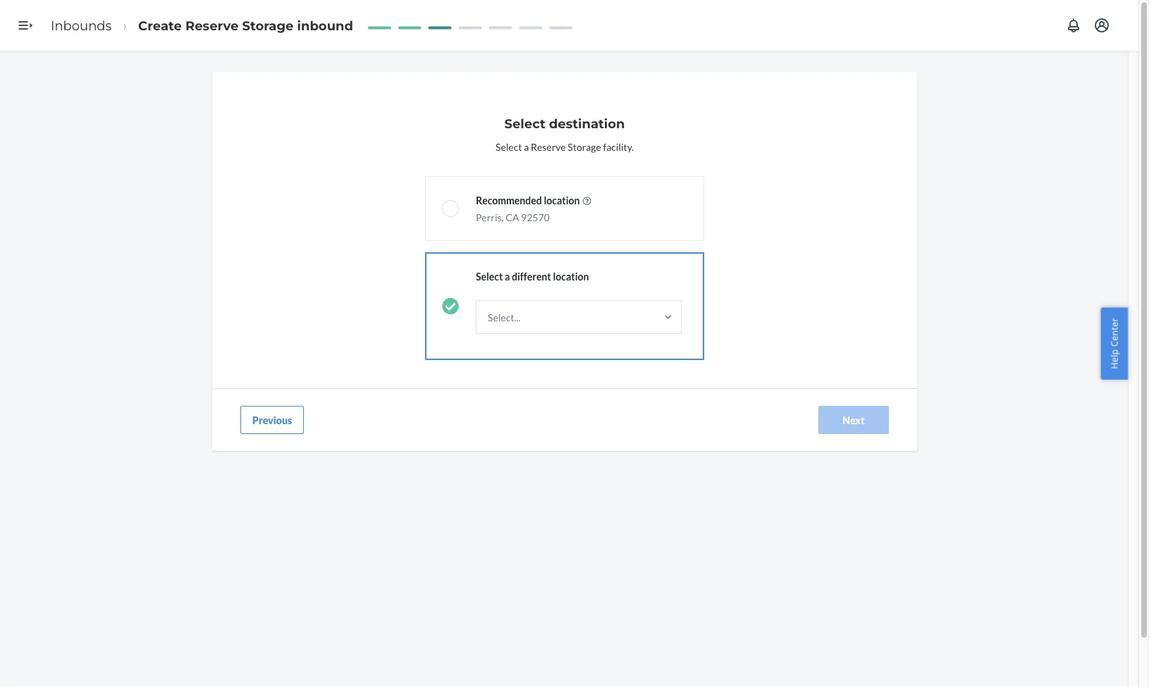 Task type: describe. For each thing, give the bounding box(es) containing it.
inbounds
[[51, 18, 112, 33]]

1 horizontal spatial reserve
[[531, 141, 566, 153]]

different
[[512, 270, 551, 282]]

1 vertical spatial storage
[[568, 141, 601, 153]]

open account menu image
[[1094, 17, 1111, 34]]

inbounds link
[[51, 18, 112, 33]]

0 vertical spatial location
[[544, 194, 580, 206]]

help center
[[1108, 318, 1121, 369]]

select for select a reserve storage facility.
[[496, 141, 522, 153]]

select for select a different location
[[476, 270, 503, 282]]

recommended
[[476, 194, 542, 206]]

next
[[843, 414, 865, 426]]

open notifications image
[[1066, 17, 1082, 34]]

facility.
[[603, 141, 634, 153]]

create
[[138, 18, 182, 33]]

perris,
[[476, 211, 504, 223]]

select a reserve storage facility.
[[496, 141, 634, 153]]

ca
[[506, 211, 519, 223]]

center
[[1108, 318, 1121, 347]]

perris, ca 92570
[[476, 211, 550, 223]]



Task type: locate. For each thing, give the bounding box(es) containing it.
help
[[1108, 349, 1121, 369]]

reserve down select destination
[[531, 141, 566, 153]]

select up recommended
[[496, 141, 522, 153]]

select for select destination
[[505, 116, 546, 131]]

storage down destination
[[568, 141, 601, 153]]

1 vertical spatial location
[[553, 270, 589, 282]]

select left different
[[476, 270, 503, 282]]

previous
[[252, 414, 292, 426]]

1 vertical spatial select
[[496, 141, 522, 153]]

reserve
[[185, 18, 239, 33], [531, 141, 566, 153]]

0 horizontal spatial storage
[[242, 18, 294, 33]]

inbound
[[297, 18, 353, 33]]

location right different
[[553, 270, 589, 282]]

question circle image
[[583, 197, 591, 205]]

a for different
[[505, 270, 510, 282]]

0 horizontal spatial reserve
[[185, 18, 239, 33]]

check circle image
[[442, 298, 459, 315]]

create reserve storage inbound
[[138, 18, 353, 33]]

next button
[[819, 406, 889, 434]]

a for reserve
[[524, 141, 529, 153]]

recommended location
[[476, 194, 580, 206]]

destination
[[549, 116, 625, 131]]

select...
[[488, 311, 521, 323]]

select a different location
[[476, 270, 589, 282]]

location
[[544, 194, 580, 206], [553, 270, 589, 282]]

1 horizontal spatial storage
[[568, 141, 601, 153]]

storage inside breadcrumbs "navigation"
[[242, 18, 294, 33]]

2 vertical spatial select
[[476, 270, 503, 282]]

a left different
[[505, 270, 510, 282]]

0 vertical spatial select
[[505, 116, 546, 131]]

location left question circle icon
[[544, 194, 580, 206]]

reserve inside breadcrumbs "navigation"
[[185, 18, 239, 33]]

previous button
[[240, 406, 304, 434]]

a down select destination
[[524, 141, 529, 153]]

open navigation image
[[17, 17, 34, 34]]

0 vertical spatial storage
[[242, 18, 294, 33]]

breadcrumbs navigation
[[39, 5, 365, 46]]

92570
[[521, 211, 550, 223]]

1 vertical spatial reserve
[[531, 141, 566, 153]]

0 horizontal spatial a
[[505, 270, 510, 282]]

help center button
[[1101, 308, 1128, 380]]

a
[[524, 141, 529, 153], [505, 270, 510, 282]]

1 vertical spatial a
[[505, 270, 510, 282]]

select up select a reserve storage facility.
[[505, 116, 546, 131]]

storage left inbound
[[242, 18, 294, 33]]

select
[[505, 116, 546, 131], [496, 141, 522, 153], [476, 270, 503, 282]]

0 vertical spatial reserve
[[185, 18, 239, 33]]

0 vertical spatial a
[[524, 141, 529, 153]]

storage
[[242, 18, 294, 33], [568, 141, 601, 153]]

1 horizontal spatial a
[[524, 141, 529, 153]]

reserve right create
[[185, 18, 239, 33]]

select destination
[[505, 116, 625, 131]]



Task type: vqa. For each thing, say whether or not it's contained in the screenshot.
View membership benefits
no



